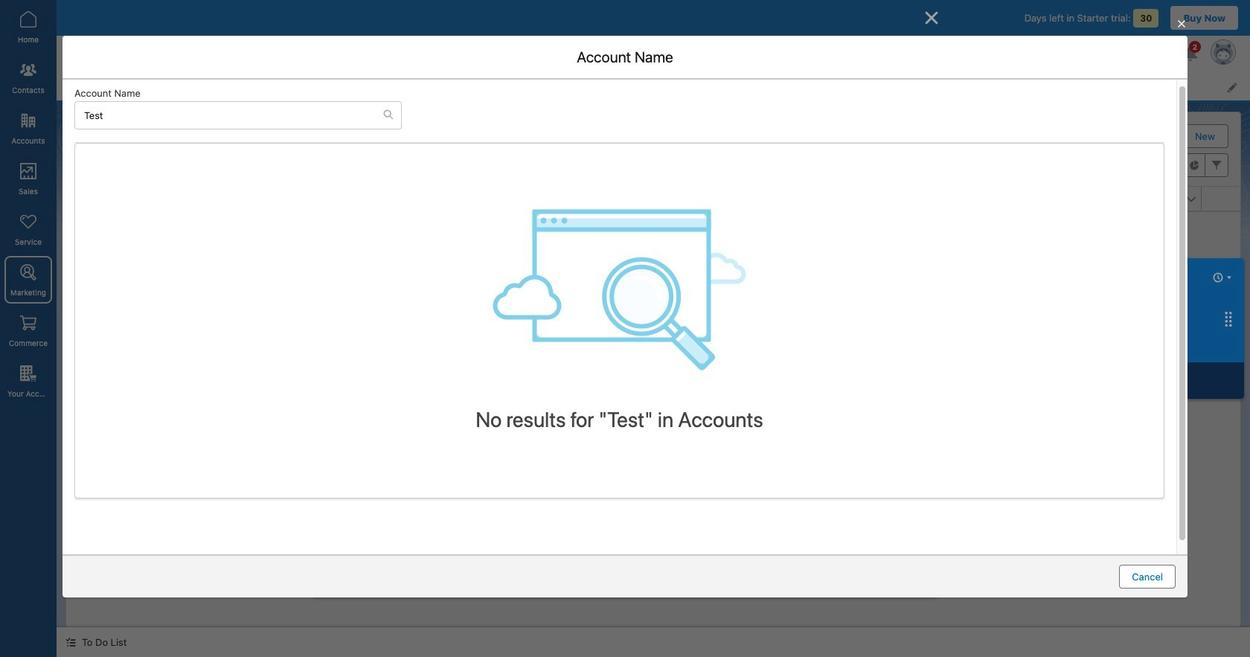 Task type: describe. For each thing, give the bounding box(es) containing it.
action element
[[1202, 187, 1241, 211]]

inverse image
[[923, 9, 941, 27]]

title element
[[490, 187, 677, 211]]

2 list item from the left
[[230, 73, 318, 100]]

status inside all contacts|contacts|list view element
[[543, 317, 763, 496]]

First Name text field
[[344, 219, 895, 243]]

Search All Contacts list view. search field
[[875, 153, 1054, 177]]

phone element
[[668, 187, 846, 211]]

4 list item from the left
[[400, 73, 463, 100]]

Last Name text field
[[344, 261, 895, 285]]

1 list item from the left
[[152, 73, 230, 100]]

action image
[[1202, 187, 1241, 211]]



Task type: vqa. For each thing, say whether or not it's contained in the screenshot.
Select an Option text box
no



Task type: locate. For each thing, give the bounding box(es) containing it.
0 horizontal spatial text default image
[[65, 637, 76, 648]]

None text field
[[344, 371, 895, 395], [344, 466, 895, 509], [344, 371, 895, 395], [344, 466, 895, 509]]

3 list item from the left
[[318, 73, 400, 100]]

0 vertical spatial text default image
[[383, 109, 394, 120]]

item number element
[[66, 187, 111, 211]]

all contacts|contacts|list view element
[[65, 112, 1241, 627]]

list
[[152, 73, 1250, 100]]

item number image
[[66, 187, 111, 211]]

contact owner alias element
[[1024, 187, 1211, 211]]

Search Accounts... text field
[[75, 102, 383, 128]]

list item
[[152, 73, 230, 100], [230, 73, 318, 100], [318, 73, 400, 100], [400, 73, 463, 100]]

status
[[543, 317, 763, 496]]

1 vertical spatial text default image
[[65, 637, 76, 648]]

1 horizontal spatial text default image
[[383, 109, 394, 120]]

text default image
[[383, 109, 394, 120], [65, 637, 76, 648]]



